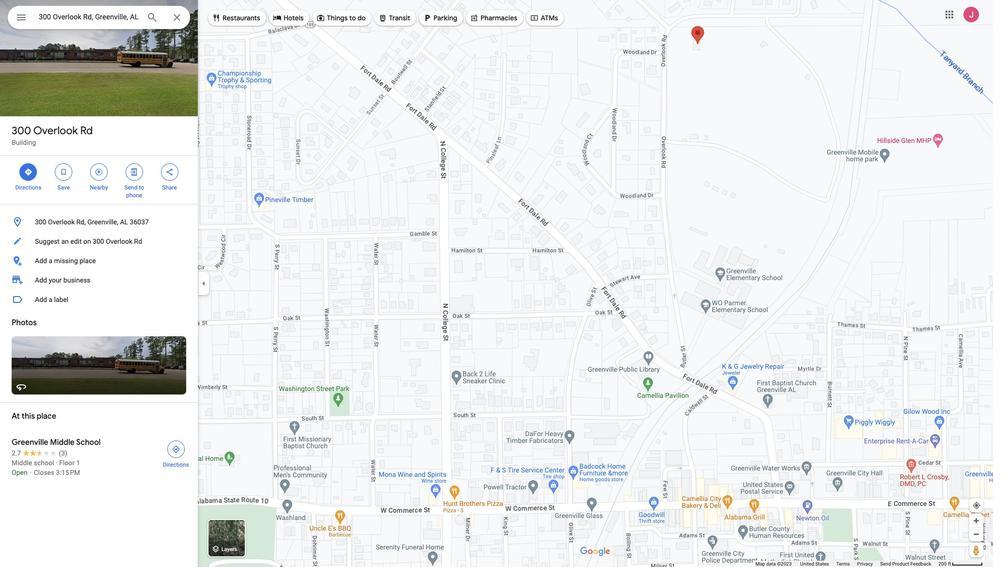 Task type: vqa. For each thing, say whether or not it's contained in the screenshot.
Alexandra, at the left top of the page
no



Task type: describe. For each thing, give the bounding box(es) containing it.
building
[[12, 139, 36, 147]]

a for label
[[49, 296, 52, 304]]

photos
[[12, 318, 37, 328]]

⋅
[[29, 469, 32, 477]]

zoom in image
[[974, 518, 981, 525]]

google account: james peterson  
(james.peterson1902@gmail.com) image
[[964, 7, 980, 22]]

map data ©2023
[[756, 562, 794, 567]]

 transit
[[379, 13, 411, 23]]

footer inside the google maps element
[[756, 562, 939, 568]]

 things to do
[[317, 13, 366, 23]]

2.7
[[12, 450, 21, 458]]

a for missing
[[49, 257, 52, 265]]

 pharmacies
[[470, 13, 518, 23]]

edit
[[70, 238, 82, 246]]

collapse side panel image
[[199, 279, 209, 289]]


[[16, 11, 27, 24]]

directions image
[[172, 446, 181, 454]]

greenville,
[[87, 218, 118, 226]]

©2023
[[778, 562, 792, 567]]

terms
[[837, 562, 851, 567]]

300 overlook rd, greenville, al 36037
[[35, 218, 149, 226]]

closes
[[34, 469, 54, 477]]

directions inside button
[[163, 462, 189, 469]]

none field inside 300 overlook rd, greenville, al 36037 'field'
[[39, 11, 139, 23]]

actions for 300 overlook rd region
[[0, 156, 198, 204]]

feedback
[[911, 562, 932, 567]]

overlook for rd
[[33, 124, 78, 138]]

send to phone
[[125, 184, 144, 199]]

united states button
[[801, 562, 830, 568]]

layers
[[222, 547, 237, 553]]

3:15 pm
[[56, 469, 80, 477]]

do
[[358, 14, 366, 22]]

at this place
[[12, 412, 56, 422]]

200
[[939, 562, 948, 567]]

greenville
[[12, 438, 48, 448]]

open
[[12, 469, 27, 477]]

(3)
[[59, 450, 67, 458]]

phone
[[126, 192, 142, 199]]

your
[[49, 277, 62, 284]]

add your business link
[[0, 271, 198, 290]]

privacy button
[[858, 562, 874, 568]]

add your business
[[35, 277, 91, 284]]

·
[[56, 460, 57, 467]]

suggest an edit on 300 overlook rd
[[35, 238, 142, 246]]


[[130, 167, 139, 178]]

an
[[61, 238, 69, 246]]

200 ft
[[939, 562, 952, 567]]

rd,
[[76, 218, 86, 226]]

united
[[801, 562, 815, 567]]

 parking
[[423, 13, 458, 23]]

share
[[162, 184, 177, 191]]

300 Overlook Rd, Greenville, AL 36037 field
[[8, 6, 190, 29]]

rd inside 300 overlook rd building
[[80, 124, 93, 138]]


[[59, 167, 68, 178]]


[[212, 13, 221, 23]]

nearby
[[90, 184, 108, 191]]

privacy
[[858, 562, 874, 567]]

missing
[[54, 257, 78, 265]]

 restaurants
[[212, 13, 260, 23]]


[[470, 13, 479, 23]]

this
[[22, 412, 35, 422]]


[[95, 167, 103, 178]]

data
[[767, 562, 777, 567]]

300 overlook rd, greenville, al 36037 button
[[0, 213, 198, 232]]

restaurants
[[223, 14, 260, 22]]



Task type: locate. For each thing, give the bounding box(es) containing it.
2.7 stars 3 reviews image
[[12, 449, 67, 459]]

add a label button
[[0, 290, 198, 310]]

300 overlook rd building
[[12, 124, 93, 147]]

to inside  things to do
[[350, 14, 356, 22]]

place down on
[[80, 257, 96, 265]]

suggest an edit on 300 overlook rd button
[[0, 232, 198, 251]]

3 add from the top
[[35, 296, 47, 304]]

300 overlook rd main content
[[0, 0, 198, 568]]

send inside button
[[881, 562, 892, 567]]

2 horizontal spatial 300
[[93, 238, 104, 246]]

overlook left rd,
[[48, 218, 75, 226]]


[[530, 13, 539, 23]]

rd
[[80, 124, 93, 138], [134, 238, 142, 246]]

None field
[[39, 11, 139, 23]]

1 add from the top
[[35, 257, 47, 265]]

send inside send to phone
[[125, 184, 138, 191]]

ft
[[949, 562, 952, 567]]

300 right on
[[93, 238, 104, 246]]

send left 'product'
[[881, 562, 892, 567]]

1 vertical spatial 300
[[35, 218, 46, 226]]

a left 'missing'
[[49, 257, 52, 265]]

add
[[35, 257, 47, 265], [35, 277, 47, 284], [35, 296, 47, 304]]

zoom out image
[[974, 531, 981, 539]]

transit
[[389, 14, 411, 22]]

300 up "building"
[[12, 124, 31, 138]]

add for add a missing place
[[35, 257, 47, 265]]

2 vertical spatial add
[[35, 296, 47, 304]]

states
[[816, 562, 830, 567]]

0 horizontal spatial rd
[[80, 124, 93, 138]]

add for add a label
[[35, 296, 47, 304]]

300 up suggest
[[35, 218, 46, 226]]

place right this
[[37, 412, 56, 422]]

2 add from the top
[[35, 277, 47, 284]]

directions
[[15, 184, 41, 191], [163, 462, 189, 469]]

overlook up "building"
[[33, 124, 78, 138]]

business
[[63, 277, 91, 284]]

terms button
[[837, 562, 851, 568]]

send for send to phone
[[125, 184, 138, 191]]

united states
[[801, 562, 830, 567]]

to up phone in the left top of the page
[[139, 184, 144, 191]]

add left your
[[35, 277, 47, 284]]

to inside send to phone
[[139, 184, 144, 191]]

floor
[[59, 460, 75, 467]]

footer containing map data ©2023
[[756, 562, 939, 568]]

1 horizontal spatial send
[[881, 562, 892, 567]]

0 vertical spatial 300
[[12, 124, 31, 138]]

directions down directions icon
[[163, 462, 189, 469]]

0 vertical spatial add
[[35, 257, 47, 265]]

middle school · floor 1 open ⋅ closes 3:15 pm
[[12, 460, 80, 477]]

save
[[57, 184, 70, 191]]

0 vertical spatial middle
[[50, 438, 75, 448]]

1 horizontal spatial place
[[80, 257, 96, 265]]

1 vertical spatial a
[[49, 296, 52, 304]]

0 vertical spatial a
[[49, 257, 52, 265]]

to
[[350, 14, 356, 22], [139, 184, 144, 191]]

overlook for rd,
[[48, 218, 75, 226]]

0 vertical spatial to
[[350, 14, 356, 22]]

 button
[[8, 6, 35, 31]]

add down suggest
[[35, 257, 47, 265]]

1 vertical spatial middle
[[12, 460, 32, 467]]

suggest
[[35, 238, 60, 246]]

0 vertical spatial place
[[80, 257, 96, 265]]

0 vertical spatial send
[[125, 184, 138, 191]]

 hotels
[[273, 13, 304, 23]]

0 vertical spatial directions
[[15, 184, 41, 191]]

to left do
[[350, 14, 356, 22]]

middle up open
[[12, 460, 32, 467]]

a
[[49, 257, 52, 265], [49, 296, 52, 304]]

2 vertical spatial overlook
[[106, 238, 133, 246]]

place
[[80, 257, 96, 265], [37, 412, 56, 422]]

1 vertical spatial rd
[[134, 238, 142, 246]]

1 horizontal spatial to
[[350, 14, 356, 22]]

hotels
[[284, 14, 304, 22]]

show street view coverage image
[[970, 544, 984, 558]]

directions inside the actions for 300 overlook rd "region"
[[15, 184, 41, 191]]

1 vertical spatial overlook
[[48, 218, 75, 226]]

1 vertical spatial to
[[139, 184, 144, 191]]

send product feedback button
[[881, 562, 932, 568]]

add a missing place
[[35, 257, 96, 265]]

0 vertical spatial overlook
[[33, 124, 78, 138]]


[[165, 167, 174, 178]]

1 horizontal spatial rd
[[134, 238, 142, 246]]

add for add your business
[[35, 277, 47, 284]]

show your location image
[[973, 502, 982, 511]]

greenville middle school
[[12, 438, 101, 448]]

1 a from the top
[[49, 257, 52, 265]]

0 horizontal spatial directions
[[15, 184, 41, 191]]

1 horizontal spatial directions
[[163, 462, 189, 469]]

send up phone in the left top of the page
[[125, 184, 138, 191]]

send product feedback
[[881, 562, 932, 567]]

1 horizontal spatial 300
[[35, 218, 46, 226]]


[[379, 13, 387, 23]]

rd inside button
[[134, 238, 142, 246]]

send
[[125, 184, 138, 191], [881, 562, 892, 567]]

0 horizontal spatial 300
[[12, 124, 31, 138]]

0 vertical spatial rd
[[80, 124, 93, 138]]


[[317, 13, 325, 23]]

school
[[76, 438, 101, 448]]

 search field
[[8, 6, 190, 31]]

overlook
[[33, 124, 78, 138], [48, 218, 75, 226], [106, 238, 133, 246]]

add left 'label'
[[35, 296, 47, 304]]

overlook inside 300 overlook rd building
[[33, 124, 78, 138]]

school
[[34, 460, 54, 467]]

1 vertical spatial send
[[881, 562, 892, 567]]

0 horizontal spatial to
[[139, 184, 144, 191]]

directions button
[[157, 438, 195, 469]]

0 horizontal spatial place
[[37, 412, 56, 422]]

1 horizontal spatial middle
[[50, 438, 75, 448]]

2 vertical spatial 300
[[93, 238, 104, 246]]

overlook down al
[[106, 238, 133, 246]]

on
[[83, 238, 91, 246]]

1 vertical spatial add
[[35, 277, 47, 284]]

1 vertical spatial directions
[[163, 462, 189, 469]]

a left 'label'
[[49, 296, 52, 304]]

middle
[[50, 438, 75, 448], [12, 460, 32, 467]]

directions down 
[[15, 184, 41, 191]]

place inside button
[[80, 257, 96, 265]]

add inside 'add your business' link
[[35, 277, 47, 284]]

middle inside middle school · floor 1 open ⋅ closes 3:15 pm
[[12, 460, 32, 467]]

200 ft button
[[939, 562, 984, 567]]

300
[[12, 124, 31, 138], [35, 218, 46, 226], [93, 238, 104, 246]]


[[423, 13, 432, 23]]


[[24, 167, 33, 178]]

add inside add a label button
[[35, 296, 47, 304]]

300 for rd
[[12, 124, 31, 138]]

al
[[120, 218, 128, 226]]

2 a from the top
[[49, 296, 52, 304]]

product
[[893, 562, 910, 567]]

1
[[76, 460, 80, 467]]

at
[[12, 412, 20, 422]]

map
[[756, 562, 766, 567]]

300 for rd,
[[35, 218, 46, 226]]

36037
[[130, 218, 149, 226]]

send for send product feedback
[[881, 562, 892, 567]]


[[273, 13, 282, 23]]

google maps element
[[0, 0, 994, 568]]

footer
[[756, 562, 939, 568]]

atms
[[541, 14, 559, 22]]

label
[[54, 296, 69, 304]]

pharmacies
[[481, 14, 518, 22]]

parking
[[434, 14, 458, 22]]

 atms
[[530, 13, 559, 23]]

add a missing place button
[[0, 251, 198, 271]]

add a label
[[35, 296, 69, 304]]

300 inside 300 overlook rd building
[[12, 124, 31, 138]]

things
[[327, 14, 348, 22]]

middle up (3)
[[50, 438, 75, 448]]

0 horizontal spatial middle
[[12, 460, 32, 467]]

0 horizontal spatial send
[[125, 184, 138, 191]]

add inside add a missing place button
[[35, 257, 47, 265]]

1 vertical spatial place
[[37, 412, 56, 422]]



